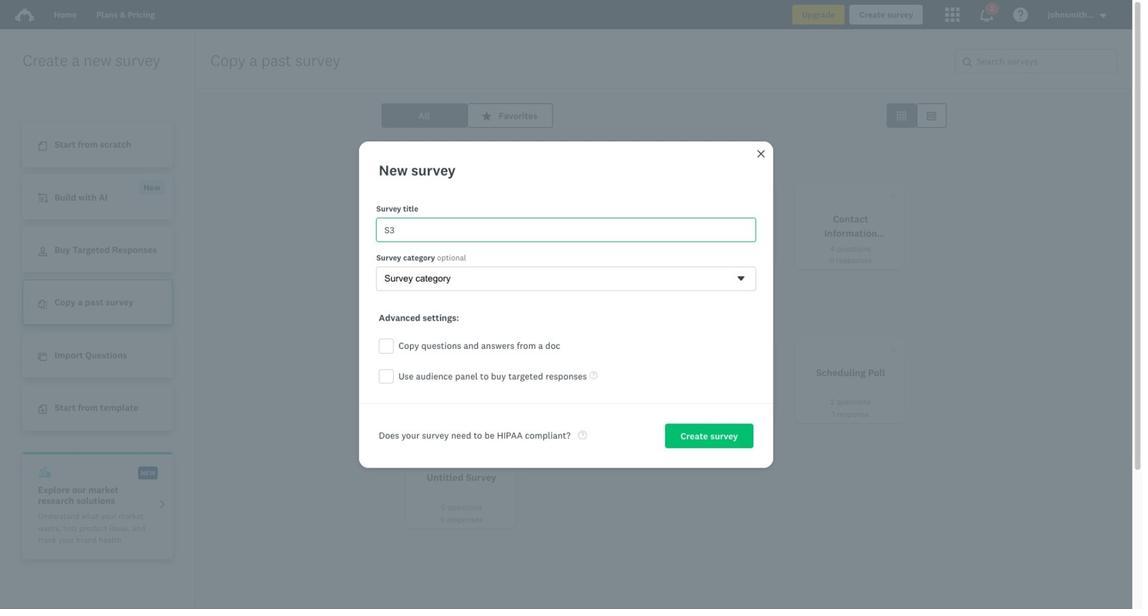 Task type: locate. For each thing, give the bounding box(es) containing it.
2 brand logo image from the top
[[15, 7, 34, 22]]

document image
[[38, 142, 47, 151]]

1 vertical spatial help image
[[578, 430, 587, 440]]

close image
[[757, 150, 765, 158]]

brand logo image
[[15, 5, 34, 24], [15, 7, 34, 22]]

dialog
[[359, 142, 773, 468]]

products icon image
[[945, 7, 960, 22], [945, 7, 960, 22]]

grid image
[[897, 111, 906, 120]]

1 horizontal spatial help image
[[590, 372, 598, 380]]

starfilled image
[[889, 191, 898, 200], [500, 345, 509, 354], [889, 345, 898, 354]]

dropdown arrow icon image
[[1099, 11, 1108, 20], [1101, 13, 1107, 18]]

documentclone image
[[38, 300, 47, 309]]

help icon image
[[1014, 7, 1028, 22]]

help image
[[590, 372, 598, 380], [578, 430, 587, 440]]



Task type: describe. For each thing, give the bounding box(es) containing it.
documentplus image
[[38, 405, 47, 414]]

user image
[[38, 247, 47, 256]]

search image
[[963, 58, 972, 67]]

clone image
[[38, 352, 47, 362]]

0 horizontal spatial help image
[[578, 430, 587, 440]]

close image
[[756, 149, 766, 159]]

textboxmultiple image
[[927, 111, 937, 120]]

Search surveys field
[[972, 50, 1117, 73]]

starfilled image
[[482, 111, 492, 120]]

1 brand logo image from the top
[[15, 5, 34, 24]]

0 vertical spatial help image
[[590, 372, 598, 380]]

chevronright image
[[158, 500, 167, 509]]

notification center icon image
[[979, 7, 994, 22]]

Survey name field
[[376, 218, 756, 242]]



Task type: vqa. For each thing, say whether or not it's contained in the screenshot.
Phone Field
no



